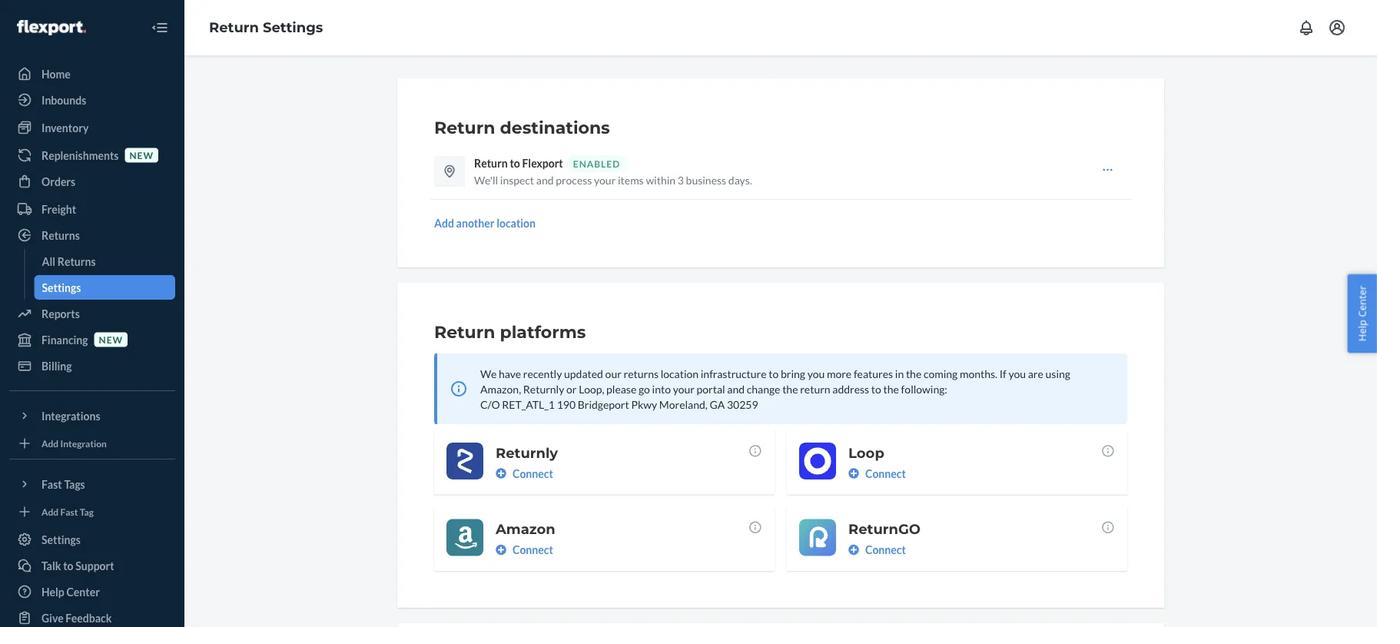 Task type: vqa. For each thing, say whether or not it's contained in the screenshot.
the Get started by creating an order
no



Task type: describe. For each thing, give the bounding box(es) containing it.
we have recently updated our returns location infrastructure to bring you more features in the coming months. if you are using amazon, returnly or loop, please go into your portal and change the return address to the following: c/o ret_atl_1 190 bridgeport pkwy moreland, ga 30259
[[480, 367, 1071, 411]]

add for add integration
[[42, 438, 59, 449]]

inspect
[[500, 173, 534, 186]]

integration
[[60, 438, 107, 449]]

tags
[[64, 478, 85, 491]]

help inside button
[[1356, 320, 1370, 342]]

have
[[499, 367, 521, 380]]

1 vertical spatial returnly
[[496, 444, 558, 461]]

return settings
[[209, 19, 323, 36]]

talk to support
[[42, 559, 114, 572]]

business
[[686, 173, 727, 186]]

using
[[1046, 367, 1071, 380]]

add integration
[[42, 438, 107, 449]]

inbounds link
[[9, 88, 175, 112]]

to up 'inspect'
[[510, 156, 520, 170]]

give feedback
[[42, 612, 112, 625]]

add for add fast tag
[[42, 506, 59, 517]]

all returns
[[42, 255, 96, 268]]

2 you from the left
[[1009, 367, 1026, 380]]

talk
[[42, 559, 61, 572]]

and inside we have recently updated our returns location infrastructure to bring you more features in the coming months. if you are using amazon, returnly or loop, please go into your portal and change the return address to the following: c/o ret_atl_1 190 bridgeport pkwy moreland, ga 30259
[[728, 382, 745, 396]]

all
[[42, 255, 55, 268]]

infrastructure
[[701, 367, 767, 380]]

recently
[[523, 367, 562, 380]]

following:
[[902, 382, 948, 396]]

3
[[678, 173, 684, 186]]

enabled
[[573, 158, 621, 169]]

freight link
[[9, 197, 175, 221]]

our
[[605, 367, 622, 380]]

returngo
[[849, 521, 921, 538]]

change
[[747, 382, 781, 396]]

to inside button
[[63, 559, 73, 572]]

1 vertical spatial settings
[[42, 281, 81, 294]]

to down features
[[872, 382, 882, 396]]

connect for amazon
[[513, 544, 553, 557]]

tag
[[80, 506, 94, 517]]

more
[[827, 367, 852, 380]]

in
[[895, 367, 904, 380]]

platforms
[[500, 322, 586, 342]]

1 vertical spatial help
[[42, 585, 64, 599]]

please
[[607, 382, 637, 396]]

return to flexport
[[474, 156, 563, 170]]

reports link
[[9, 301, 175, 326]]

orders link
[[9, 169, 175, 194]]

c/o
[[480, 398, 500, 411]]

items
[[618, 173, 644, 186]]

returns link
[[9, 223, 175, 248]]

replenishments
[[42, 149, 119, 162]]

updated
[[564, 367, 603, 380]]

or
[[567, 382, 577, 396]]

help center inside help center button
[[1356, 286, 1370, 342]]

we'll
[[474, 173, 498, 186]]

plus circle image for loop
[[849, 468, 860, 479]]

pkwy
[[631, 398, 657, 411]]

loop,
[[579, 382, 605, 396]]

we'll inspect and process your items within 3 business days.
[[474, 173, 752, 186]]

destinations
[[500, 117, 610, 138]]

0 horizontal spatial your
[[594, 173, 616, 186]]

returns inside "link"
[[42, 229, 80, 242]]

all returns link
[[34, 249, 175, 274]]

return for return platforms
[[434, 322, 495, 342]]

talk to support button
[[9, 554, 175, 578]]

1 you from the left
[[808, 367, 825, 380]]

return platforms
[[434, 322, 586, 342]]

another
[[456, 216, 495, 229]]

loop
[[849, 444, 885, 461]]

center inside button
[[1356, 286, 1370, 317]]

return settings link
[[209, 19, 323, 36]]

orders
[[42, 175, 76, 188]]

add fast tag link
[[9, 503, 175, 521]]

into
[[652, 382, 671, 396]]

fast tags
[[42, 478, 85, 491]]

flexport logo image
[[17, 20, 86, 35]]

give
[[42, 612, 64, 625]]

your inside we have recently updated our returns location infrastructure to bring you more features in the coming months. if you are using amazon, returnly or loop, please go into your portal and change the return address to the following: c/o ret_atl_1 190 bridgeport pkwy moreland, ga 30259
[[673, 382, 695, 396]]

2 vertical spatial settings
[[42, 533, 81, 546]]

add for add another location
[[434, 216, 454, 229]]

flexport
[[522, 156, 563, 170]]

billing
[[42, 359, 72, 372]]

0 vertical spatial settings link
[[34, 275, 175, 300]]

add fast tag
[[42, 506, 94, 517]]

close navigation image
[[151, 18, 169, 37]]

integrations
[[42, 409, 100, 422]]

0 vertical spatial settings
[[263, 19, 323, 36]]

portal
[[697, 382, 725, 396]]

return for return to flexport
[[474, 156, 508, 170]]



Task type: locate. For each thing, give the bounding box(es) containing it.
we
[[480, 367, 497, 380]]

return
[[209, 19, 259, 36], [434, 117, 495, 138], [474, 156, 508, 170], [434, 322, 495, 342]]

add down fast tags
[[42, 506, 59, 517]]

center
[[1356, 286, 1370, 317], [66, 585, 100, 599]]

new
[[130, 149, 154, 161], [99, 334, 123, 345]]

your
[[594, 173, 616, 186], [673, 382, 695, 396]]

amazon
[[496, 521, 556, 538]]

2 horizontal spatial the
[[906, 367, 922, 380]]

0 vertical spatial location
[[497, 216, 536, 229]]

support
[[76, 559, 114, 572]]

0 vertical spatial help center
[[1356, 286, 1370, 342]]

your down the enabled
[[594, 173, 616, 186]]

0 vertical spatial your
[[594, 173, 616, 186]]

inbounds
[[42, 93, 86, 106]]

help center inside help center link
[[42, 585, 100, 599]]

returns down freight
[[42, 229, 80, 242]]

returns
[[42, 229, 80, 242], [57, 255, 96, 268]]

your up "moreland,"
[[673, 382, 695, 396]]

1 vertical spatial center
[[66, 585, 100, 599]]

days.
[[729, 173, 752, 186]]

location
[[497, 216, 536, 229], [661, 367, 699, 380]]

reports
[[42, 307, 80, 320]]

process
[[556, 173, 592, 186]]

home link
[[9, 62, 175, 86]]

fast
[[42, 478, 62, 491], [60, 506, 78, 517]]

you right if
[[1009, 367, 1026, 380]]

location right another
[[497, 216, 536, 229]]

returns
[[624, 367, 659, 380]]

plus circle image down loop
[[849, 468, 860, 479]]

you
[[808, 367, 825, 380], [1009, 367, 1026, 380]]

inventory link
[[9, 115, 175, 140]]

go
[[639, 382, 650, 396]]

2 vertical spatial add
[[42, 506, 59, 517]]

plus circle image
[[849, 545, 860, 555]]

plus circle image for returnly
[[496, 468, 507, 479]]

connect up amazon
[[513, 467, 553, 480]]

1 horizontal spatial help center
[[1356, 286, 1370, 342]]

30259
[[727, 398, 758, 411]]

ga
[[710, 398, 725, 411]]

financing
[[42, 333, 88, 346]]

to right talk
[[63, 559, 73, 572]]

home
[[42, 67, 71, 80]]

billing link
[[9, 354, 175, 378]]

settings link up talk to support button
[[9, 527, 175, 552]]

connect button for loop
[[849, 466, 906, 481]]

address
[[833, 382, 870, 396]]

new for financing
[[99, 334, 123, 345]]

190
[[557, 398, 576, 411]]

plus circle image up amazon
[[496, 468, 507, 479]]

open account menu image
[[1328, 18, 1347, 37]]

add integration link
[[9, 434, 175, 453]]

1 horizontal spatial location
[[661, 367, 699, 380]]

0 vertical spatial returnly
[[523, 382, 565, 396]]

and down flexport at the top of page
[[536, 173, 554, 186]]

feedback
[[66, 612, 112, 625]]

settings link
[[34, 275, 175, 300], [9, 527, 175, 552]]

1 vertical spatial fast
[[60, 506, 78, 517]]

1 horizontal spatial and
[[728, 382, 745, 396]]

connect button
[[496, 466, 553, 481], [849, 466, 906, 481], [496, 542, 553, 558]]

location inside we have recently updated our returns location infrastructure to bring you more features in the coming months. if you are using amazon, returnly or loop, please go into your portal and change the return address to the following: c/o ret_atl_1 190 bridgeport pkwy moreland, ga 30259
[[661, 367, 699, 380]]

0 horizontal spatial you
[[808, 367, 825, 380]]

0 vertical spatial help
[[1356, 320, 1370, 342]]

returnly
[[523, 382, 565, 396], [496, 444, 558, 461]]

0 vertical spatial and
[[536, 173, 554, 186]]

new for replenishments
[[130, 149, 154, 161]]

connect button for returnly
[[496, 466, 553, 481]]

settings link down all returns link
[[34, 275, 175, 300]]

location inside button
[[497, 216, 536, 229]]

0 horizontal spatial location
[[497, 216, 536, 229]]

new down the reports link
[[99, 334, 123, 345]]

to up change
[[769, 367, 779, 380]]

0 vertical spatial new
[[130, 149, 154, 161]]

settings
[[263, 19, 323, 36], [42, 281, 81, 294], [42, 533, 81, 546]]

returnly inside we have recently updated our returns location infrastructure to bring you more features in the coming months. if you are using amazon, returnly or loop, please go into your portal and change the return address to the following: c/o ret_atl_1 190 bridgeport pkwy moreland, ga 30259
[[523, 382, 565, 396]]

add left integration on the left bottom of the page
[[42, 438, 59, 449]]

if
[[1000, 367, 1007, 380]]

0 vertical spatial returns
[[42, 229, 80, 242]]

1 vertical spatial your
[[673, 382, 695, 396]]

0 vertical spatial add
[[434, 216, 454, 229]]

0 horizontal spatial help center
[[42, 585, 100, 599]]

connect link
[[849, 542, 1116, 558]]

add inside add integration link
[[42, 438, 59, 449]]

connect for returnly
[[513, 467, 553, 480]]

open notifications image
[[1298, 18, 1316, 37]]

bring
[[781, 367, 806, 380]]

0 horizontal spatial and
[[536, 173, 554, 186]]

features
[[854, 367, 893, 380]]

add another location button
[[434, 215, 536, 231]]

new up the orders 'link'
[[130, 149, 154, 161]]

0 horizontal spatial new
[[99, 334, 123, 345]]

connect down amazon
[[513, 544, 553, 557]]

returnly down recently
[[523, 382, 565, 396]]

the down bring
[[783, 382, 798, 396]]

coming
[[924, 367, 958, 380]]

connect button for amazon
[[496, 542, 553, 558]]

plus circle image for amazon
[[496, 545, 507, 555]]

integrations button
[[9, 404, 175, 428]]

inventory
[[42, 121, 89, 134]]

to
[[510, 156, 520, 170], [769, 367, 779, 380], [872, 382, 882, 396], [63, 559, 73, 572]]

add inside add fast tag link
[[42, 506, 59, 517]]

freight
[[42, 203, 76, 216]]

connect button down amazon
[[496, 542, 553, 558]]

plus circle image
[[496, 468, 507, 479], [849, 468, 860, 479], [496, 545, 507, 555]]

are
[[1028, 367, 1044, 380]]

amazon,
[[480, 382, 521, 396]]

1 vertical spatial new
[[99, 334, 123, 345]]

return for return destinations
[[434, 117, 495, 138]]

ret_atl_1
[[502, 398, 555, 411]]

connect button up amazon
[[496, 466, 553, 481]]

fast left tags
[[42, 478, 62, 491]]

help center button
[[1348, 274, 1378, 353]]

1 horizontal spatial you
[[1009, 367, 1026, 380]]

0 horizontal spatial center
[[66, 585, 100, 599]]

0 horizontal spatial the
[[783, 382, 798, 396]]

fast left tag
[[60, 506, 78, 517]]

add left another
[[434, 216, 454, 229]]

help
[[1356, 320, 1370, 342], [42, 585, 64, 599]]

returns right "all"
[[57, 255, 96, 268]]

1 vertical spatial settings link
[[9, 527, 175, 552]]

fast tags button
[[9, 472, 175, 497]]

1 vertical spatial help center
[[42, 585, 100, 599]]

the down in
[[884, 382, 899, 396]]

0 vertical spatial center
[[1356, 286, 1370, 317]]

add inside add another location button
[[434, 216, 454, 229]]

1 horizontal spatial new
[[130, 149, 154, 161]]

connect down loop
[[866, 467, 906, 480]]

return
[[800, 382, 831, 396]]

0 vertical spatial fast
[[42, 478, 62, 491]]

you up return
[[808, 367, 825, 380]]

1 vertical spatial location
[[661, 367, 699, 380]]

return for return settings
[[209, 19, 259, 36]]

help center
[[1356, 286, 1370, 342], [42, 585, 100, 599]]

bridgeport
[[578, 398, 629, 411]]

1 horizontal spatial the
[[884, 382, 899, 396]]

within
[[646, 173, 676, 186]]

connect button down loop
[[849, 466, 906, 481]]

add
[[434, 216, 454, 229], [42, 438, 59, 449], [42, 506, 59, 517]]

location up into
[[661, 367, 699, 380]]

1 vertical spatial add
[[42, 438, 59, 449]]

1 horizontal spatial your
[[673, 382, 695, 396]]

connect for loop
[[866, 467, 906, 480]]

and down infrastructure
[[728, 382, 745, 396]]

1 horizontal spatial center
[[1356, 286, 1370, 317]]

fast inside dropdown button
[[42, 478, 62, 491]]

the right in
[[906, 367, 922, 380]]

returnly down ret_atl_1
[[496, 444, 558, 461]]

1 horizontal spatial help
[[1356, 320, 1370, 342]]

connect down returngo
[[866, 544, 906, 557]]

give feedback button
[[9, 606, 175, 627]]

add another location
[[434, 216, 536, 229]]

connect
[[513, 467, 553, 480], [866, 467, 906, 480], [513, 544, 553, 557], [866, 544, 906, 557]]

1 vertical spatial and
[[728, 382, 745, 396]]

help center link
[[9, 580, 175, 604]]

1 vertical spatial returns
[[57, 255, 96, 268]]

plus circle image down amazon
[[496, 545, 507, 555]]

moreland,
[[660, 398, 708, 411]]

0 horizontal spatial help
[[42, 585, 64, 599]]

months.
[[960, 367, 998, 380]]



